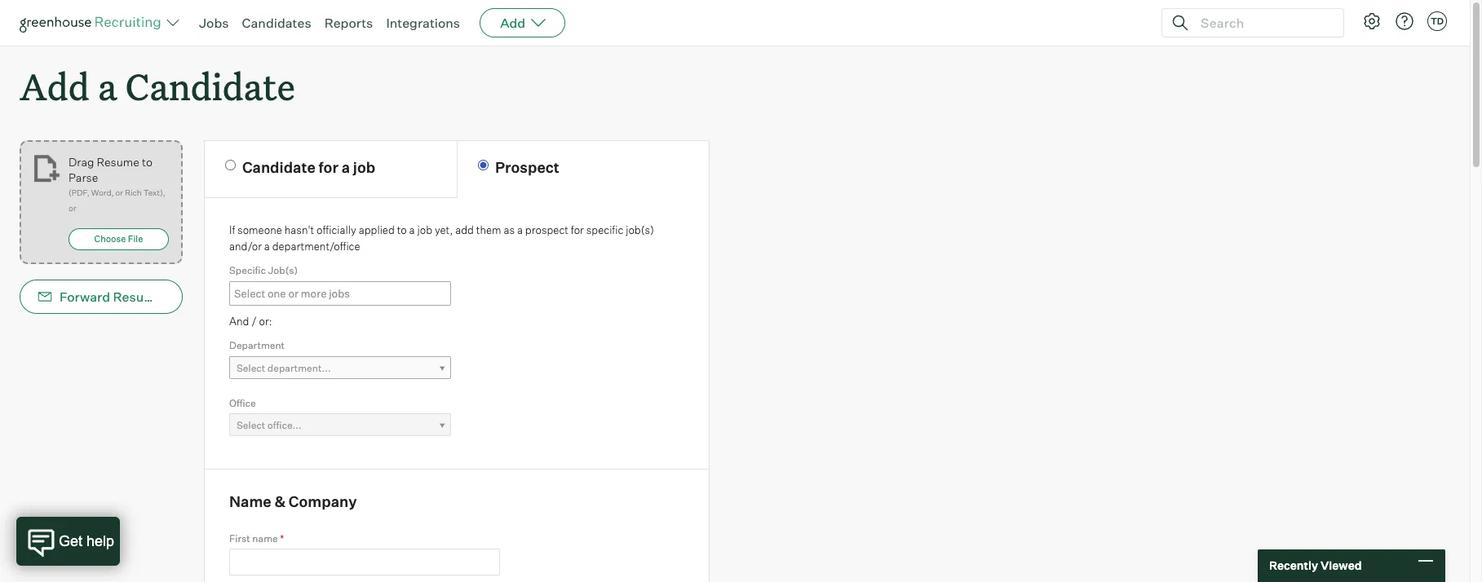 Task type: describe. For each thing, give the bounding box(es) containing it.
1 vertical spatial candidate
[[242, 158, 316, 176]]

first name *
[[229, 533, 284, 545]]

first
[[229, 533, 250, 545]]

add a candidate
[[20, 62, 295, 110]]

select office... link
[[229, 414, 451, 438]]

office...
[[268, 420, 302, 432]]

name
[[252, 533, 278, 545]]

name & company
[[229, 493, 357, 511]]

prospect
[[495, 158, 560, 176]]

jobs link
[[199, 15, 229, 31]]

forward resume via email
[[60, 289, 221, 305]]

choose
[[94, 234, 126, 245]]

select for select department...
[[237, 362, 265, 374]]

job(s)
[[626, 224, 654, 237]]

integrations link
[[386, 15, 460, 31]]

if
[[229, 224, 235, 237]]

and / or:
[[229, 315, 272, 328]]

specific
[[587, 224, 624, 237]]

select office...
[[237, 420, 302, 432]]

and/or
[[229, 240, 262, 253]]

yet,
[[435, 224, 453, 237]]

0 vertical spatial candidate
[[125, 62, 295, 110]]

integrations
[[386, 15, 460, 31]]

drag resume to parse (pdf, word, or rich text), or
[[68, 155, 165, 213]]

or:
[[259, 315, 272, 328]]

Search text field
[[1197, 11, 1329, 35]]

rich
[[125, 188, 142, 198]]

resume for drag
[[97, 155, 139, 169]]

(pdf,
[[68, 188, 89, 198]]

Candidate for a job radio
[[225, 160, 236, 171]]

applied
[[359, 224, 395, 237]]

drag
[[68, 155, 94, 169]]

specific job(s)
[[229, 265, 298, 277]]

a up officially
[[342, 158, 350, 176]]

0 vertical spatial for
[[319, 158, 339, 176]]

recently
[[1270, 559, 1319, 573]]

0 vertical spatial job
[[353, 158, 376, 176]]

office
[[229, 397, 256, 409]]

for inside if someone hasn't officially applied to a job yet, add them as a prospect for specific job(s) and/or a department/office
[[571, 224, 584, 237]]

name
[[229, 493, 271, 511]]

candidates link
[[242, 15, 311, 31]]

add
[[456, 224, 474, 237]]

add for add a candidate
[[20, 62, 90, 110]]

choose file
[[94, 234, 143, 245]]

candidate for a job
[[242, 158, 376, 176]]

td
[[1431, 16, 1445, 27]]

configure image
[[1363, 11, 1382, 31]]

officially
[[317, 224, 356, 237]]

email
[[186, 289, 221, 305]]

/
[[252, 315, 257, 328]]

1 vertical spatial or
[[68, 203, 76, 213]]

prospect
[[525, 224, 569, 237]]

recently viewed
[[1270, 559, 1363, 573]]

candidates
[[242, 15, 311, 31]]

someone
[[238, 224, 282, 237]]



Task type: vqa. For each thing, say whether or not it's contained in the screenshot.
specific job(s)
yes



Task type: locate. For each thing, give the bounding box(es) containing it.
add
[[500, 15, 526, 31], [20, 62, 90, 110]]

resume
[[97, 155, 139, 169], [113, 289, 163, 305]]

Prospect radio
[[478, 160, 489, 171]]

them
[[476, 224, 502, 237]]

0 horizontal spatial for
[[319, 158, 339, 176]]

select for select office...
[[237, 420, 265, 432]]

add for add
[[500, 15, 526, 31]]

a down someone at the top left of page
[[264, 240, 270, 253]]

forward
[[60, 289, 110, 305]]

candidate down jobs link
[[125, 62, 295, 110]]

0 horizontal spatial add
[[20, 62, 90, 110]]

candidate
[[125, 62, 295, 110], [242, 158, 316, 176]]

None text field
[[230, 283, 460, 304], [229, 549, 500, 576], [230, 283, 460, 304], [229, 549, 500, 576]]

viewed
[[1321, 559, 1363, 573]]

department
[[229, 340, 285, 352]]

1 horizontal spatial job
[[417, 224, 433, 237]]

0 horizontal spatial or
[[68, 203, 76, 213]]

for
[[319, 158, 339, 176], [571, 224, 584, 237]]

&
[[275, 493, 286, 511]]

job up applied
[[353, 158, 376, 176]]

1 select from the top
[[237, 362, 265, 374]]

reports link
[[325, 15, 373, 31]]

resume inside button
[[113, 289, 163, 305]]

to up text),
[[142, 155, 153, 169]]

job inside if someone hasn't officially applied to a job yet, add them as a prospect for specific job(s) and/or a department/office
[[417, 224, 433, 237]]

1 vertical spatial for
[[571, 224, 584, 237]]

word,
[[91, 188, 114, 198]]

and
[[229, 315, 249, 328]]

greenhouse recruiting image
[[20, 13, 166, 33]]

0 vertical spatial or
[[116, 188, 123, 198]]

job(s)
[[268, 265, 298, 277]]

a right as
[[517, 224, 523, 237]]

or
[[116, 188, 123, 198], [68, 203, 76, 213]]

0 vertical spatial to
[[142, 155, 153, 169]]

select department... link
[[229, 356, 451, 380]]

1 vertical spatial resume
[[113, 289, 163, 305]]

0 horizontal spatial job
[[353, 158, 376, 176]]

1 horizontal spatial for
[[571, 224, 584, 237]]

1 vertical spatial select
[[237, 420, 265, 432]]

2 select from the top
[[237, 420, 265, 432]]

as
[[504, 224, 515, 237]]

forward resume via email button
[[20, 280, 221, 314]]

resume for forward
[[113, 289, 163, 305]]

or down (pdf, at the left of page
[[68, 203, 76, 213]]

resume up the rich
[[97, 155, 139, 169]]

for left specific
[[571, 224, 584, 237]]

select inside "link"
[[237, 362, 265, 374]]

to right applied
[[397, 224, 407, 237]]

specific
[[229, 265, 266, 277]]

hasn't
[[285, 224, 314, 237]]

1 horizontal spatial add
[[500, 15, 526, 31]]

text),
[[143, 188, 165, 198]]

file
[[128, 234, 143, 245]]

job left yet,
[[417, 224, 433, 237]]

job
[[353, 158, 376, 176], [417, 224, 433, 237]]

for up officially
[[319, 158, 339, 176]]

select down department
[[237, 362, 265, 374]]

jobs
[[199, 15, 229, 31]]

0 vertical spatial add
[[500, 15, 526, 31]]

resume inside drag resume to parse (pdf, word, or rich text), or
[[97, 155, 139, 169]]

a down greenhouse recruiting image on the left top of page
[[98, 62, 117, 110]]

department/office
[[272, 240, 360, 253]]

if someone hasn't officially applied to a job yet, add them as a prospect for specific job(s) and/or a department/office
[[229, 224, 654, 253]]

or left the rich
[[116, 188, 123, 198]]

td button
[[1428, 11, 1448, 31]]

select
[[237, 362, 265, 374], [237, 420, 265, 432]]

1 vertical spatial add
[[20, 62, 90, 110]]

resume left via
[[113, 289, 163, 305]]

parse
[[68, 171, 98, 185]]

to inside drag resume to parse (pdf, word, or rich text), or
[[142, 155, 153, 169]]

candidate right candidate for a job option
[[242, 158, 316, 176]]

company
[[289, 493, 357, 511]]

via
[[166, 289, 183, 305]]

1 vertical spatial job
[[417, 224, 433, 237]]

a left yet,
[[409, 224, 415, 237]]

0 vertical spatial resume
[[97, 155, 139, 169]]

select department...
[[237, 362, 331, 374]]

0 horizontal spatial to
[[142, 155, 153, 169]]

to inside if someone hasn't officially applied to a job yet, add them as a prospect for specific job(s) and/or a department/office
[[397, 224, 407, 237]]

1 horizontal spatial or
[[116, 188, 123, 198]]

td button
[[1425, 8, 1451, 34]]

a
[[98, 62, 117, 110], [342, 158, 350, 176], [409, 224, 415, 237], [517, 224, 523, 237], [264, 240, 270, 253]]

add inside popup button
[[500, 15, 526, 31]]

select inside 'link'
[[237, 420, 265, 432]]

reports
[[325, 15, 373, 31]]

to
[[142, 155, 153, 169], [397, 224, 407, 237]]

department...
[[268, 362, 331, 374]]

1 horizontal spatial to
[[397, 224, 407, 237]]

add button
[[480, 8, 566, 38]]

0 vertical spatial select
[[237, 362, 265, 374]]

*
[[280, 533, 284, 545]]

1 vertical spatial to
[[397, 224, 407, 237]]

select down office on the left bottom of page
[[237, 420, 265, 432]]



